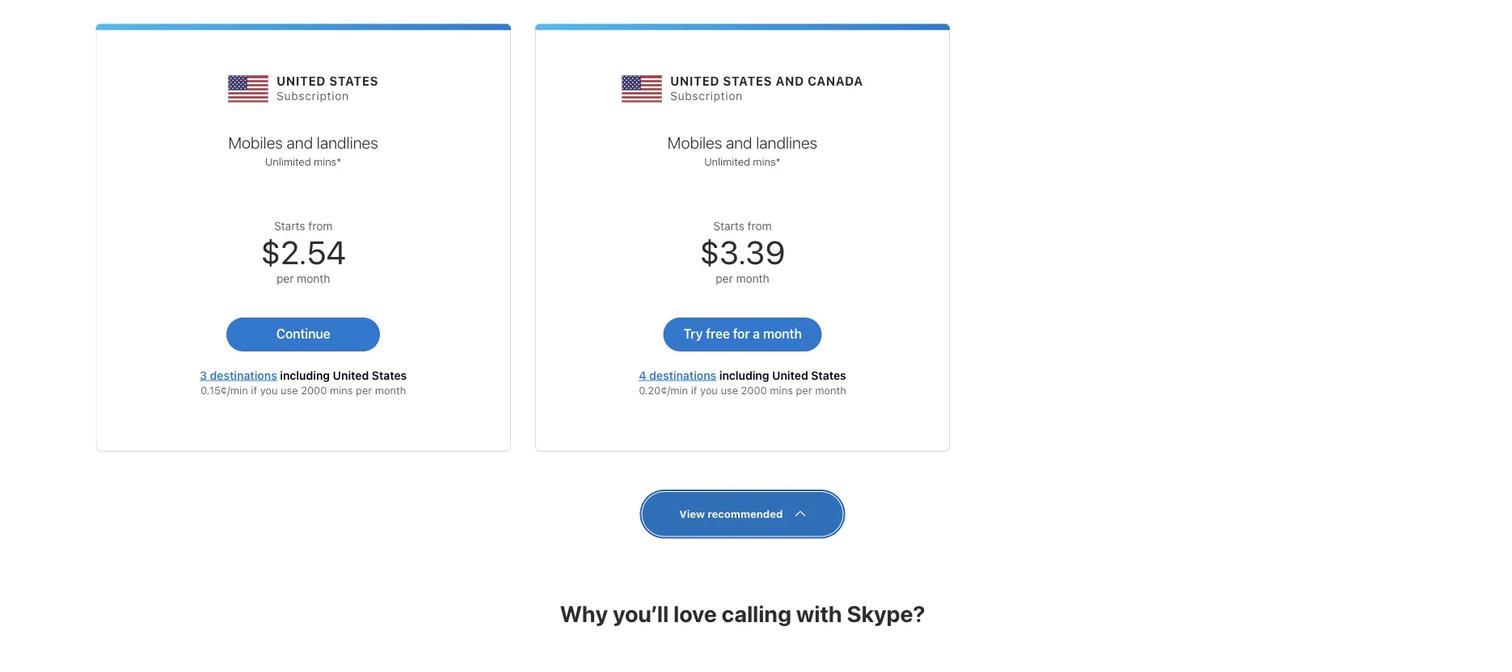 Task type: locate. For each thing, give the bounding box(es) containing it.
including down try free for a month link
[[720, 369, 770, 382]]

starts inside the starts from $2.54 per month
[[274, 219, 305, 233]]

1 destinations from the left
[[210, 369, 277, 382]]

2 * link from the left
[[776, 155, 781, 168]]

united
[[277, 74, 326, 88], [671, 74, 720, 88], [333, 369, 369, 382], [773, 369, 809, 382]]

destinations
[[210, 369, 277, 382], [650, 369, 717, 382]]

united down continue link
[[333, 369, 369, 382]]

2 destinations from the left
[[650, 369, 717, 382]]

1 horizontal spatial and
[[726, 133, 753, 152]]

and down united states and canada subscription
[[726, 133, 753, 152]]

1 horizontal spatial starts
[[714, 219, 745, 233]]

1 horizontal spatial you
[[700, 385, 718, 397]]

2 horizontal spatial and
[[776, 74, 805, 88]]

united states image
[[228, 61, 269, 110]]

subscription inside "united states subscription"
[[277, 90, 349, 103]]

mobiles and landlines unlimited mins * down united states and canada subscription
[[668, 133, 818, 168]]

united right united states image
[[277, 74, 326, 88]]

mobiles and landlines unlimited mins * down "united states subscription"
[[228, 133, 378, 168]]

0 horizontal spatial including
[[280, 369, 330, 382]]

if inside the 4 destinations including united states 0.20¢/min if you use 2000 mins per month
[[691, 385, 698, 397]]

* link for $2.54
[[337, 155, 342, 168]]

states inside united states and canada subscription
[[723, 74, 773, 88]]

2 landlines from the left
[[756, 133, 818, 152]]

use down continue link
[[281, 385, 298, 397]]

from up $2.54
[[308, 219, 333, 233]]

from up $3.39
[[748, 219, 772, 233]]

united inside the 4 destinations including united states 0.20¢/min if you use 2000 mins per month
[[773, 369, 809, 382]]

0 horizontal spatial you
[[260, 385, 278, 397]]

use inside 3 destinations including united states 0.15¢/min if you use 2000 mins per month
[[281, 385, 298, 397]]

1 mobiles from the left
[[228, 133, 283, 152]]

month inside the starts from $2.54 per month
[[297, 272, 330, 285]]

2000
[[301, 385, 327, 397], [741, 385, 767, 397]]

from inside the starts from $2.54 per month
[[308, 219, 333, 233]]

1 horizontal spatial unlimited
[[705, 155, 751, 168]]

from
[[308, 219, 333, 233], [748, 219, 772, 233]]

0 horizontal spatial if
[[251, 385, 257, 397]]

2000 down a
[[741, 385, 767, 397]]

for
[[733, 327, 750, 342]]

mins down "united states subscription"
[[314, 155, 337, 168]]

use inside the 4 destinations including united states 0.20¢/min if you use 2000 mins per month
[[721, 385, 738, 397]]

month for $3.39
[[736, 272, 770, 285]]

*
[[337, 155, 342, 168], [776, 155, 781, 168]]

0 horizontal spatial from
[[308, 219, 333, 233]]

1 horizontal spatial 2000
[[741, 385, 767, 397]]

2 mobiles and landlines unlimited mins * from the left
[[668, 133, 818, 168]]

recommended
[[708, 508, 783, 520]]

1 you from the left
[[260, 385, 278, 397]]

and
[[776, 74, 805, 88], [287, 133, 313, 152], [726, 133, 753, 152]]

0 horizontal spatial use
[[281, 385, 298, 397]]

2000 inside 3 destinations including united states 0.15¢/min if you use 2000 mins per month
[[301, 385, 327, 397]]

1 including from the left
[[280, 369, 330, 382]]

mins down continue link
[[330, 385, 353, 397]]

destinations inside 3 destinations including united states 0.15¢/min if you use 2000 mins per month
[[210, 369, 277, 382]]

0 horizontal spatial mobiles
[[228, 133, 283, 152]]

if
[[251, 385, 257, 397], [691, 385, 698, 397]]

1 mobiles and landlines unlimited mins * from the left
[[228, 133, 378, 168]]

starts up $3.39
[[714, 219, 745, 233]]

try
[[684, 327, 703, 342]]

starts up $2.54
[[274, 219, 305, 233]]

2000 for $3.39
[[741, 385, 767, 397]]

1 2000 from the left
[[301, 385, 327, 397]]

you down 3 destinations button
[[260, 385, 278, 397]]

why
[[560, 601, 608, 628]]

0 horizontal spatial subscription
[[277, 90, 349, 103]]

destinations inside the 4 destinations including united states 0.20¢/min if you use 2000 mins per month
[[650, 369, 717, 382]]

0 horizontal spatial mobiles and landlines unlimited mins *
[[228, 133, 378, 168]]

1 use from the left
[[281, 385, 298, 397]]

united inside united states and canada subscription
[[671, 74, 720, 88]]

* down "united states subscription"
[[337, 155, 342, 168]]

2000 inside the 4 destinations including united states 0.20¢/min if you use 2000 mins per month
[[741, 385, 767, 397]]

states
[[329, 74, 379, 88], [723, 74, 773, 88], [372, 369, 407, 382], [812, 369, 847, 382]]

including inside the 4 destinations including united states 0.20¢/min if you use 2000 mins per month
[[720, 369, 770, 382]]

0 horizontal spatial 2000
[[301, 385, 327, 397]]

landlines for $3.39
[[756, 133, 818, 152]]

including for $3.39
[[720, 369, 770, 382]]

view
[[680, 508, 705, 520]]

unlimited for $3.39
[[705, 155, 751, 168]]

if down 4 destinations "button" at the left bottom
[[691, 385, 698, 397]]

2 unlimited from the left
[[705, 155, 751, 168]]

month for $2.54
[[297, 272, 330, 285]]

you inside the 4 destinations including united states 0.20¢/min if you use 2000 mins per month
[[700, 385, 718, 397]]

united down try free for a month link
[[773, 369, 809, 382]]

if for $2.54
[[251, 385, 257, 397]]

1 horizontal spatial mobiles
[[668, 133, 722, 152]]

month inside the 4 destinations including united states 0.20¢/min if you use 2000 mins per month
[[815, 385, 847, 397]]

2 * from the left
[[776, 155, 781, 168]]

mobiles for $2.54
[[228, 133, 283, 152]]

1 horizontal spatial subscription
[[671, 90, 743, 103]]

if inside 3 destinations including united states 0.15¢/min if you use 2000 mins per month
[[251, 385, 257, 397]]

you'll
[[613, 601, 669, 628]]

including down continue link
[[280, 369, 330, 382]]

* down united states and canada subscription
[[776, 155, 781, 168]]

month
[[297, 272, 330, 285], [736, 272, 770, 285], [763, 327, 802, 342], [375, 385, 406, 397], [815, 385, 847, 397]]

starts inside starts from $3.39 per month
[[714, 219, 745, 233]]

mobiles and landlines unlimited mins * for $2.54
[[228, 133, 378, 168]]

continue link
[[227, 318, 380, 352]]

starts
[[274, 219, 305, 233], [714, 219, 745, 233]]

you inside 3 destinations including united states 0.15¢/min if you use 2000 mins per month
[[260, 385, 278, 397]]

1 unlimited from the left
[[265, 155, 311, 168]]

destinations for $2.54
[[210, 369, 277, 382]]

1 starts from the left
[[274, 219, 305, 233]]

0 horizontal spatial and
[[287, 133, 313, 152]]

united inside "united states subscription"
[[277, 74, 326, 88]]

2 you from the left
[[700, 385, 718, 397]]

0 horizontal spatial unlimited
[[265, 155, 311, 168]]

continue
[[276, 327, 331, 342]]

per inside 3 destinations including united states 0.15¢/min if you use 2000 mins per month
[[356, 385, 372, 397]]

2 from from the left
[[748, 219, 772, 233]]

1 from from the left
[[308, 219, 333, 233]]

united states and canada subscription
[[671, 74, 864, 103]]

landlines down "united states subscription"
[[317, 133, 378, 152]]

landlines
[[317, 133, 378, 152], [756, 133, 818, 152]]

from for $2.54
[[308, 219, 333, 233]]

if for $3.39
[[691, 385, 698, 397]]

united right united states and canada image
[[671, 74, 720, 88]]

2000 down continue link
[[301, 385, 327, 397]]

1 * link from the left
[[337, 155, 342, 168]]

you
[[260, 385, 278, 397], [700, 385, 718, 397]]

0 horizontal spatial starts
[[274, 219, 305, 233]]

* link
[[337, 155, 342, 168], [776, 155, 781, 168]]

skype?
[[847, 601, 926, 628]]

1 horizontal spatial from
[[748, 219, 772, 233]]

0 horizontal spatial *
[[337, 155, 342, 168]]

2 subscription from the left
[[671, 90, 743, 103]]

subscription right united states image
[[277, 90, 349, 103]]

mins down try free for a month link
[[770, 385, 793, 397]]

1 if from the left
[[251, 385, 257, 397]]

subscription
[[277, 90, 349, 103], [671, 90, 743, 103]]

landlines down united states and canada subscription
[[756, 133, 818, 152]]

use
[[281, 385, 298, 397], [721, 385, 738, 397]]

1 horizontal spatial including
[[720, 369, 770, 382]]

3
[[200, 369, 207, 382]]

1 horizontal spatial mobiles and landlines unlimited mins *
[[668, 133, 818, 168]]

* link down united states and canada subscription
[[776, 155, 781, 168]]

0 horizontal spatial destinations
[[210, 369, 277, 382]]

2 2000 from the left
[[741, 385, 767, 397]]

0.20¢/min
[[639, 385, 688, 397]]

1 horizontal spatial landlines
[[756, 133, 818, 152]]

0 horizontal spatial * link
[[337, 155, 342, 168]]

mins inside 3 destinations including united states 0.15¢/min if you use 2000 mins per month
[[330, 385, 353, 397]]

mins
[[314, 155, 337, 168], [753, 155, 776, 168], [330, 385, 353, 397], [770, 385, 793, 397]]

you down 4 destinations "button" at the left bottom
[[700, 385, 718, 397]]

from inside starts from $3.39 per month
[[748, 219, 772, 233]]

if down 3 destinations button
[[251, 385, 257, 397]]

1 horizontal spatial *
[[776, 155, 781, 168]]

including inside 3 destinations including united states 0.15¢/min if you use 2000 mins per month
[[280, 369, 330, 382]]

2 including from the left
[[720, 369, 770, 382]]

1 * from the left
[[337, 155, 342, 168]]

1 subscription from the left
[[277, 90, 349, 103]]

1 horizontal spatial * link
[[776, 155, 781, 168]]

and for $2.54
[[287, 133, 313, 152]]

including
[[280, 369, 330, 382], [720, 369, 770, 382]]

mobiles and landlines unlimited mins * for $3.39
[[668, 133, 818, 168]]

1 horizontal spatial if
[[691, 385, 698, 397]]

2 mobiles from the left
[[668, 133, 722, 152]]

2 use from the left
[[721, 385, 738, 397]]

united states subscription
[[277, 74, 379, 103]]

$3.39
[[700, 233, 786, 272]]

use down try free for a month link
[[721, 385, 738, 397]]

4 destinations button
[[639, 369, 717, 382]]

month inside starts from $3.39 per month
[[736, 272, 770, 285]]

0.15¢/min
[[201, 385, 248, 397]]

1 horizontal spatial use
[[721, 385, 738, 397]]

free
[[706, 327, 730, 342]]

per
[[277, 272, 294, 285], [716, 272, 733, 285], [356, 385, 372, 397], [796, 385, 813, 397]]

subscription right united states and canada image
[[671, 90, 743, 103]]

and down "united states subscription"
[[287, 133, 313, 152]]

* link down "united states subscription"
[[337, 155, 342, 168]]

with
[[797, 601, 842, 628]]

1 horizontal spatial destinations
[[650, 369, 717, 382]]

1 landlines from the left
[[317, 133, 378, 152]]

from for $3.39
[[748, 219, 772, 233]]

destinations up '0.15¢/min'
[[210, 369, 277, 382]]

0 horizontal spatial landlines
[[317, 133, 378, 152]]

unlimited
[[265, 155, 311, 168], [705, 155, 751, 168]]

mobiles
[[228, 133, 283, 152], [668, 133, 722, 152]]

destinations up 0.20¢/min
[[650, 369, 717, 382]]

2 if from the left
[[691, 385, 698, 397]]

and left canada
[[776, 74, 805, 88]]

mobiles and landlines unlimited mins *
[[228, 133, 378, 168], [668, 133, 818, 168]]

2 starts from the left
[[714, 219, 745, 233]]



Task type: describe. For each thing, give the bounding box(es) containing it.
view recommended button
[[643, 493, 843, 537]]

subscription inside united states and canada subscription
[[671, 90, 743, 103]]

3 destinations button
[[200, 369, 277, 382]]

states inside 3 destinations including united states 0.15¢/min if you use 2000 mins per month
[[372, 369, 407, 382]]

4
[[639, 369, 647, 382]]

and for $3.39
[[726, 133, 753, 152]]

united states and canada image
[[622, 61, 662, 110]]

$2.54
[[261, 233, 346, 272]]

try free for a month
[[684, 327, 802, 342]]

starts for $2.54
[[274, 219, 305, 233]]

destinations for $3.39
[[650, 369, 717, 382]]

month inside 3 destinations including united states 0.15¢/min if you use 2000 mins per month
[[375, 385, 406, 397]]

states inside "united states subscription"
[[329, 74, 379, 88]]

* link for $3.39
[[776, 155, 781, 168]]

mins inside the 4 destinations including united states 0.20¢/min if you use 2000 mins per month
[[770, 385, 793, 397]]

* for $3.39
[[776, 155, 781, 168]]

united inside 3 destinations including united states 0.15¢/min if you use 2000 mins per month
[[333, 369, 369, 382]]

starts from $2.54 per month
[[261, 219, 346, 285]]

canada
[[808, 74, 864, 88]]

including for $2.54
[[280, 369, 330, 382]]

use for $3.39
[[721, 385, 738, 397]]

starts for $3.39
[[714, 219, 745, 233]]

2000 for $2.54
[[301, 385, 327, 397]]

mins down united states and canada subscription
[[753, 155, 776, 168]]

per inside the 4 destinations including united states 0.20¢/min if you use 2000 mins per month
[[796, 385, 813, 397]]

love
[[674, 601, 717, 628]]

landlines for $2.54
[[317, 133, 378, 152]]

* for $2.54
[[337, 155, 342, 168]]

unlimited for $2.54
[[265, 155, 311, 168]]

you for $3.39
[[700, 385, 718, 397]]

states inside the 4 destinations including united states 0.20¢/min if you use 2000 mins per month
[[812, 369, 847, 382]]

per inside starts from $3.39 per month
[[716, 272, 733, 285]]

a
[[753, 327, 760, 342]]

use for $2.54
[[281, 385, 298, 397]]

per inside the starts from $2.54 per month
[[277, 272, 294, 285]]

why you'll love calling with skype?
[[560, 601, 926, 628]]

try free for a month link
[[663, 318, 822, 352]]

view recommended
[[680, 508, 783, 520]]

and inside united states and canada subscription
[[776, 74, 805, 88]]

3 destinations including united states 0.15¢/min if you use 2000 mins per month
[[200, 369, 407, 397]]

you for $2.54
[[260, 385, 278, 397]]

4 destinations including united states 0.20¢/min if you use 2000 mins per month
[[639, 369, 847, 397]]

starts from $3.39 per month
[[700, 219, 786, 285]]

calling
[[722, 601, 792, 628]]

month for for
[[763, 327, 802, 342]]

mobiles for $3.39
[[668, 133, 722, 152]]



Task type: vqa. For each thing, say whether or not it's contained in the screenshot.
the right the Mobiles
yes



